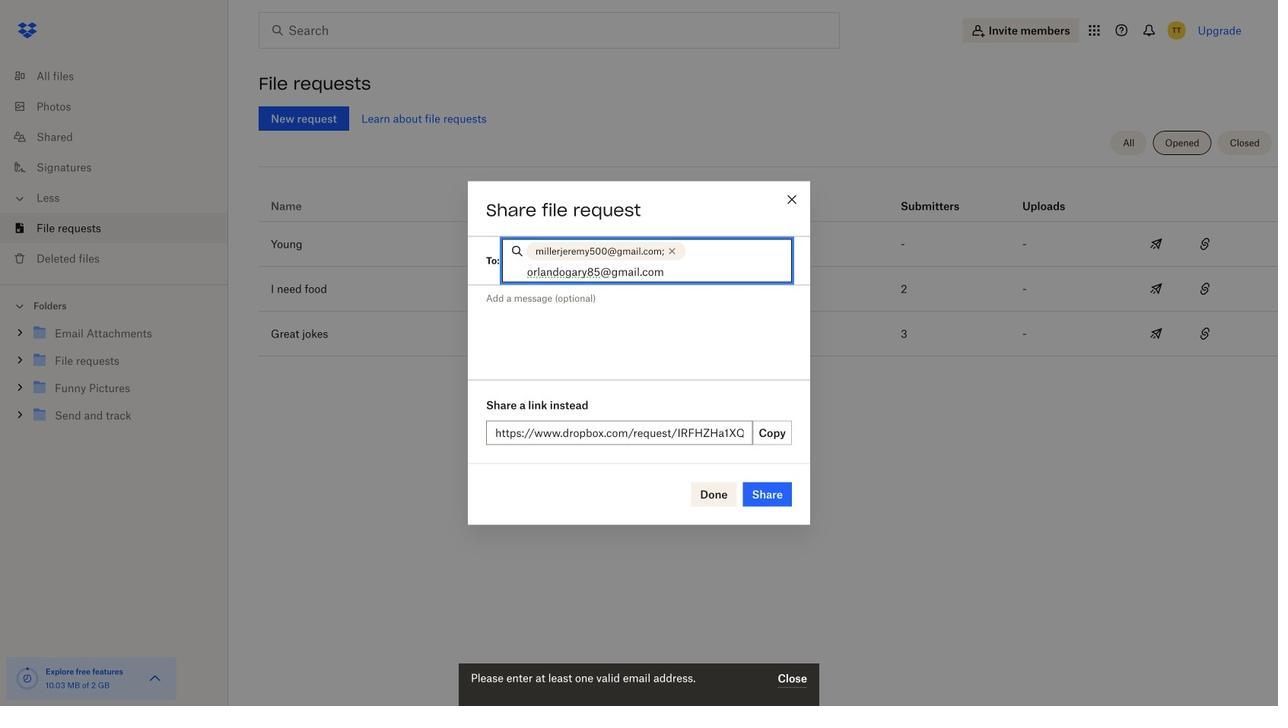 Task type: vqa. For each thing, say whether or not it's contained in the screenshot.
the top 'from'
no



Task type: locate. For each thing, give the bounding box(es) containing it.
cell
[[1229, 222, 1278, 266], [1229, 312, 1278, 356]]

list item
[[0, 213, 228, 243]]

1 cell from the top
[[1229, 222, 1278, 266]]

send email image down send email icon
[[1147, 325, 1165, 343]]

None text field
[[495, 425, 743, 442]]

pro trial element
[[772, 197, 796, 215]]

0 horizontal spatial column header
[[901, 179, 962, 215]]

0 vertical spatial send email image
[[1147, 235, 1165, 253]]

1 vertical spatial send email image
[[1147, 325, 1165, 343]]

2 cell from the top
[[1229, 312, 1278, 356]]

group
[[0, 317, 228, 441]]

list
[[0, 52, 228, 285]]

1 copy link image from the top
[[1196, 280, 1214, 298]]

Contact input text field
[[527, 264, 784, 280]]

send email image up send email icon
[[1147, 235, 1165, 253]]

1 vertical spatial copy link image
[[1196, 325, 1214, 343]]

0 vertical spatial copy link image
[[1196, 280, 1214, 298]]

4 row from the top
[[259, 312, 1278, 357]]

2 row from the top
[[259, 222, 1278, 267]]

alert
[[459, 664, 819, 707]]

Add a message (optional) text field
[[468, 286, 810, 378]]

row group
[[259, 222, 1278, 357]]

2 column header from the left
[[1022, 179, 1083, 215]]

2 copy link image from the top
[[1196, 325, 1214, 343]]

1 vertical spatial cell
[[1229, 312, 1278, 356]]

0 vertical spatial cell
[[1229, 222, 1278, 266]]

send email image
[[1147, 235, 1165, 253], [1147, 325, 1165, 343]]

column header
[[901, 179, 962, 215], [1022, 179, 1083, 215]]

dialog
[[468, 181, 810, 525]]

1 horizontal spatial column header
[[1022, 179, 1083, 215]]

table
[[259, 173, 1278, 357]]

copy link image
[[1196, 235, 1214, 253]]

copy link image
[[1196, 280, 1214, 298], [1196, 325, 1214, 343]]

row
[[259, 173, 1278, 222], [259, 222, 1278, 267], [259, 267, 1278, 312], [259, 312, 1278, 357]]



Task type: describe. For each thing, give the bounding box(es) containing it.
1 send email image from the top
[[1147, 235, 1165, 253]]

2 send email image from the top
[[1147, 325, 1165, 343]]

1 row from the top
[[259, 173, 1278, 222]]

3 row from the top
[[259, 267, 1278, 312]]

send email image
[[1147, 280, 1165, 298]]

dropbox image
[[12, 15, 43, 46]]

1 column header from the left
[[901, 179, 962, 215]]

less image
[[12, 191, 27, 207]]



